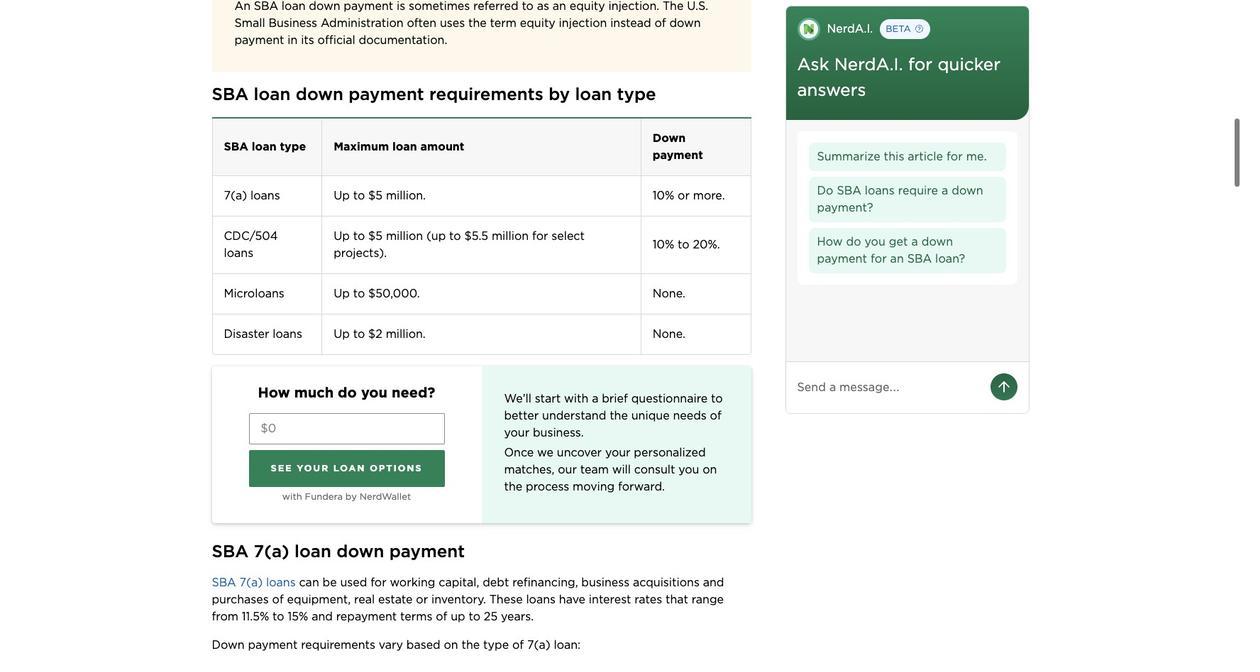 Task type: describe. For each thing, give the bounding box(es) containing it.
amount
[[421, 140, 465, 153]]

1 horizontal spatial your
[[606, 446, 631, 459]]

loan inside an sba loan down payment is sometimes referred to as an equity injection. the u.s. small business administration often uses the term equity injection instead of down payment in its official documentation.
[[282, 0, 306, 12]]

up for up to $5 million.
[[334, 189, 350, 202]]

vary
[[379, 638, 403, 652]]

$50,000.
[[369, 287, 420, 300]]

payment up administration
[[344, 0, 394, 12]]

rates
[[635, 593, 663, 606]]

loan?
[[936, 252, 966, 266]]

0 horizontal spatial with
[[282, 491, 302, 502]]

10% to 20%.
[[653, 238, 721, 251]]

interest
[[589, 593, 632, 606]]

business
[[582, 576, 630, 589]]

refinancing,
[[513, 576, 578, 589]]

quicker
[[938, 54, 1001, 75]]

more information about beta image
[[881, 17, 933, 40]]

sba loan type
[[224, 140, 306, 153]]

ask nerda.i. for quicker answers
[[798, 54, 1001, 100]]

nerda.i. inside ask nerda.i. for quicker answers
[[835, 54, 904, 75]]

loans inside cdc/504 loans
[[224, 246, 254, 260]]

uncover
[[557, 446, 602, 459]]

beta
[[886, 24, 912, 34]]

as
[[537, 0, 550, 12]]

terms
[[401, 610, 433, 623]]

sba inside do sba loans require a down payment?
[[837, 184, 862, 197]]

referred
[[474, 0, 519, 12]]

loans up the cdc/504
[[251, 189, 280, 202]]

we
[[538, 446, 554, 459]]

sba loan down payment requirements by loan type
[[212, 83, 657, 104]]

ask
[[798, 54, 830, 75]]

million. for up to $5 million.
[[386, 189, 426, 202]]

loans left can at the bottom left
[[266, 576, 296, 589]]

and inside can be used for working capital, debt refinancing, business acquisitions and purchases of equipment, real estate or inventory. these loans have interest rates that range from
[[703, 576, 725, 589]]

to up projects).
[[353, 229, 365, 243]]

term
[[490, 16, 517, 30]]

million. for up to $2 million.
[[386, 327, 426, 341]]

down up official
[[309, 0, 340, 12]]

need?
[[392, 384, 436, 401]]

answers
[[798, 80, 867, 100]]

you inside we'll start with a brief questionnaire to better understand the unique needs of your business. once we uncover your personalized matches, our team will consult you on the process moving forward.
[[679, 463, 700, 476]]

2 million from the left
[[492, 229, 529, 243]]

will
[[613, 463, 631, 476]]

down payment requirements vary based on the type of 7(a) loan:
[[212, 638, 581, 652]]

down inside do sba loans require a down payment?
[[952, 184, 984, 197]]

understand
[[543, 409, 607, 423]]

its
[[301, 33, 314, 47]]

for inside button
[[947, 150, 963, 163]]

20%.
[[693, 238, 721, 251]]

a for get
[[912, 235, 919, 249]]

$5 for million
[[369, 229, 383, 243]]

debt
[[483, 576, 509, 589]]

up for up to $50,000.
[[334, 287, 350, 300]]

based
[[407, 638, 441, 652]]

payment up 'maximum loan amount' at left top
[[349, 83, 424, 104]]

team
[[581, 463, 609, 476]]

business
[[269, 16, 317, 30]]

Message Entry text field
[[798, 379, 980, 396]]

up to $5 million.
[[334, 189, 426, 202]]

once
[[504, 446, 534, 459]]

7(a) loans
[[224, 189, 280, 202]]

up to $5 million (up to $5.5 million for select projects).
[[334, 229, 588, 260]]

disaster
[[224, 327, 269, 341]]

down for down payment requirements vary based on the type of 7(a) loan:
[[212, 638, 245, 652]]

down for down payment
[[653, 131, 686, 145]]

injection
[[559, 16, 607, 30]]

sba up sba loan type
[[212, 83, 249, 104]]

or inside can be used for working capital, debt refinancing, business acquisitions and purchases of equipment, real estate or inventory. these loans have interest rates that range from
[[416, 593, 428, 606]]

injection.
[[609, 0, 660, 12]]

down up used
[[337, 541, 384, 561]]

$5.5
[[465, 229, 489, 243]]

loan
[[334, 463, 366, 473]]

down down its
[[296, 83, 344, 104]]

7(a) inside table 13330 element
[[224, 189, 247, 202]]

administration
[[321, 16, 404, 30]]

loans inside do sba loans require a down payment?
[[865, 184, 895, 197]]

1 horizontal spatial by
[[549, 83, 570, 104]]

small
[[235, 16, 265, 30]]

for inside ask nerda.i. for quicker answers
[[909, 54, 933, 75]]

of left up
[[436, 610, 448, 623]]

disaster loans
[[224, 327, 302, 341]]

0 horizontal spatial equity
[[520, 16, 556, 30]]

to inside we'll start with a brief questionnaire to better understand the unique needs of your business. once we uncover your personalized matches, our team will consult you on the process moving forward.
[[711, 392, 723, 405]]

unique
[[632, 409, 670, 423]]

to left $50,000.
[[353, 287, 365, 300]]

to left 20%.
[[678, 238, 690, 251]]

10% or more.
[[653, 189, 725, 202]]

11.5
[[242, 610, 260, 623]]

microloans
[[224, 287, 285, 300]]

1 vertical spatial you
[[361, 384, 388, 401]]

0 vertical spatial nerda.i.
[[828, 22, 873, 36]]

sba up purchases
[[212, 576, 236, 589]]

consult
[[635, 463, 676, 476]]

$0 telephone field
[[249, 413, 445, 444]]

1 % from the left
[[260, 610, 269, 623]]

can be used for working capital, debt refinancing, business acquisitions and purchases of equipment, real estate or inventory. these loans have interest rates that range from
[[212, 576, 728, 623]]

an
[[235, 0, 251, 12]]

loans inside can be used for working capital, debt refinancing, business acquisitions and purchases of equipment, real estate or inventory. these loans have interest rates that range from
[[526, 593, 556, 606]]

0 vertical spatial equity
[[570, 0, 606, 12]]

nerdwallet
[[360, 491, 411, 502]]

how for how do you get a down payment for an sba loan?
[[818, 235, 843, 249]]

sba 7(a) loan down payment
[[212, 541, 465, 561]]

better
[[504, 409, 539, 423]]

loans right disaster
[[273, 327, 302, 341]]

or inside table 13330 element
[[678, 189, 690, 202]]

up for up to $2 million.
[[334, 327, 350, 341]]

see your loan options
[[271, 463, 423, 473]]

capital,
[[439, 576, 480, 589]]

documentation.
[[359, 33, 448, 47]]

sometimes
[[409, 0, 470, 12]]

the down matches, at bottom
[[504, 480, 523, 494]]

an sba loan down payment is sometimes referred to as an equity injection. the u.s. small business administration often uses the term equity injection instead of down payment in its official documentation.
[[235, 0, 712, 47]]

is
[[397, 0, 406, 12]]

(up
[[427, 229, 446, 243]]

of inside can be used for working capital, debt refinancing, business acquisitions and purchases of equipment, real estate or inventory. these loans have interest rates that range from
[[272, 593, 284, 606]]

brief
[[602, 392, 628, 405]]



Task type: locate. For each thing, give the bounding box(es) containing it.
sba up 'payment?'
[[837, 184, 862, 197]]

maximum
[[334, 140, 389, 153]]

0 vertical spatial on
[[703, 463, 717, 476]]

0 vertical spatial requirements
[[430, 83, 544, 104]]

10% for 10% to 20%.
[[653, 238, 675, 251]]

1 10% from the top
[[653, 189, 675, 202]]

payment up 10% or more.
[[653, 148, 704, 162]]

how left much at the bottom left of page
[[258, 384, 290, 401]]

0 vertical spatial an
[[553, 0, 567, 12]]

4 up from the top
[[334, 327, 350, 341]]

often
[[407, 16, 437, 30]]

0 vertical spatial do
[[847, 235, 862, 249]]

u.s.
[[687, 0, 709, 12]]

see
[[271, 463, 293, 473]]

million
[[386, 229, 423, 243], [492, 229, 529, 243]]

you left get
[[865, 235, 886, 249]]

type inside table 13330 element
[[280, 140, 306, 153]]

1 horizontal spatial and
[[703, 576, 725, 589]]

a right get
[[912, 235, 919, 249]]

you inside how do you get a down payment for an sba loan?
[[865, 235, 886, 249]]

7(a) left loan: at left bottom
[[528, 638, 551, 652]]

down down me.
[[952, 184, 984, 197]]

0 vertical spatial none.
[[653, 287, 686, 300]]

type down 25
[[484, 638, 509, 652]]

be
[[323, 576, 337, 589]]

0 horizontal spatial an
[[553, 0, 567, 12]]

equity up injection
[[570, 0, 606, 12]]

for down more information about beta image
[[909, 54, 933, 75]]

down inside down payment
[[653, 131, 686, 145]]

1 horizontal spatial million
[[492, 229, 529, 243]]

requirements down repayment
[[301, 638, 376, 652]]

1 vertical spatial or
[[416, 593, 428, 606]]

summarize
[[818, 150, 881, 163]]

do inside how do you get a down payment for an sba loan?
[[847, 235, 862, 249]]

2 vertical spatial a
[[592, 392, 599, 405]]

up to $50,000.
[[334, 287, 420, 300]]

range
[[692, 593, 724, 606]]

payment down 'payment?'
[[818, 252, 868, 266]]

do right much at the bottom left of page
[[338, 384, 357, 401]]

with fundera by nerdwallet
[[282, 491, 411, 502]]

from
[[212, 610, 239, 623]]

down down 'from'
[[212, 638, 245, 652]]

1 horizontal spatial with
[[565, 392, 589, 405]]

and
[[703, 576, 725, 589], [312, 610, 333, 623]]

25
[[484, 610, 498, 623]]

up for up to $5 million (up to $5.5 million for select projects).
[[334, 229, 350, 243]]

purchases
[[212, 593, 269, 606]]

to left as
[[522, 0, 534, 12]]

0 horizontal spatial and
[[312, 610, 333, 623]]

matches,
[[504, 463, 555, 476]]

1 vertical spatial by
[[346, 491, 357, 502]]

sba inside an sba loan down payment is sometimes referred to as an equity injection. the u.s. small business administration often uses the term equity injection instead of down payment in its official documentation.
[[254, 0, 278, 12]]

an inside how do you get a down payment for an sba loan?
[[891, 252, 905, 266]]

0 horizontal spatial %
[[260, 610, 269, 623]]

for inside up to $5 million (up to $5.5 million for select projects).
[[532, 229, 548, 243]]

payment inside how do you get a down payment for an sba loan?
[[818, 252, 868, 266]]

how down 'payment?'
[[818, 235, 843, 249]]

summarize this article for me.
[[818, 150, 988, 163]]

1 vertical spatial and
[[312, 610, 333, 623]]

for left select
[[532, 229, 548, 243]]

we'll
[[504, 392, 532, 405]]

1 horizontal spatial an
[[891, 252, 905, 266]]

our
[[558, 463, 577, 476]]

$5 down maximum
[[369, 189, 383, 202]]

how inside how do you get a down payment for an sba loan?
[[818, 235, 843, 249]]

sba down get
[[908, 252, 932, 266]]

your down better
[[504, 426, 530, 440]]

$5 up projects).
[[369, 229, 383, 243]]

3 up from the top
[[334, 287, 350, 300]]

0 horizontal spatial a
[[592, 392, 599, 405]]

1 vertical spatial do
[[338, 384, 357, 401]]

1 horizontal spatial type
[[484, 638, 509, 652]]

article
[[908, 150, 944, 163]]

2 horizontal spatial a
[[942, 184, 949, 197]]

7(a)
[[224, 189, 247, 202], [254, 541, 290, 561], [240, 576, 263, 589], [528, 638, 551, 652]]

needs
[[673, 409, 707, 423]]

1 million from the left
[[386, 229, 423, 243]]

0 horizontal spatial or
[[416, 593, 428, 606]]

of right needs
[[710, 409, 722, 423]]

1 horizontal spatial on
[[703, 463, 717, 476]]

can
[[299, 576, 319, 589]]

of down sba 7(a) loans link
[[272, 593, 284, 606]]

0 vertical spatial by
[[549, 83, 570, 104]]

up down projects).
[[334, 287, 350, 300]]

1 vertical spatial how
[[258, 384, 290, 401]]

2 10% from the top
[[653, 238, 675, 251]]

requirements up amount
[[430, 83, 544, 104]]

sba up 7(a) loans
[[224, 140, 248, 153]]

2 million. from the top
[[386, 327, 426, 341]]

process
[[526, 480, 570, 494]]

10% left 20%.
[[653, 238, 675, 251]]

0 horizontal spatial type
[[280, 140, 306, 153]]

1 vertical spatial nerda.i.
[[835, 54, 904, 75]]

% left 15
[[260, 610, 269, 623]]

1 $5 from the top
[[369, 189, 383, 202]]

2 none. from the top
[[653, 327, 686, 341]]

down up 10% or more.
[[653, 131, 686, 145]]

payment up the working
[[390, 541, 465, 561]]

1 vertical spatial none.
[[653, 327, 686, 341]]

0 horizontal spatial how
[[258, 384, 290, 401]]

1 vertical spatial down
[[212, 638, 245, 652]]

none. up "questionnaire" in the bottom of the page
[[653, 327, 686, 341]]

$5 for million.
[[369, 189, 383, 202]]

sba 7(a) loans link
[[212, 576, 296, 589]]

million. right $2
[[386, 327, 426, 341]]

0 horizontal spatial million
[[386, 229, 423, 243]]

of down the on the right top of the page
[[655, 16, 666, 30]]

me.
[[967, 150, 988, 163]]

how do you get a down payment for an sba loan?
[[818, 235, 966, 266]]

do sba loans require a down payment?
[[818, 184, 984, 214]]

11.5 % to 15 % and repayment terms of up to 25 years.
[[242, 610, 534, 623]]

a for require
[[942, 184, 949, 197]]

on
[[703, 463, 717, 476], [444, 638, 458, 652]]

0 horizontal spatial requirements
[[301, 638, 376, 652]]

0 vertical spatial and
[[703, 576, 725, 589]]

instead
[[611, 16, 652, 30]]

a right require
[[942, 184, 949, 197]]

million.
[[386, 189, 426, 202], [386, 327, 426, 341]]

equity down as
[[520, 16, 556, 30]]

do
[[818, 184, 834, 197]]

repayment
[[336, 610, 397, 623]]

$5 inside up to $5 million (up to $5.5 million for select projects).
[[369, 229, 383, 243]]

or left more.
[[678, 189, 690, 202]]

1 horizontal spatial or
[[678, 189, 690, 202]]

type for sba loan down payment requirements by loan type
[[617, 83, 657, 104]]

sba up sba 7(a) loans
[[212, 541, 249, 561]]

down payment
[[653, 131, 704, 162]]

for left me.
[[947, 150, 963, 163]]

nerda.i. left beta
[[828, 22, 873, 36]]

of inside an sba loan down payment is sometimes referred to as an equity injection. the u.s. small business administration often uses the term equity injection instead of down payment in its official documentation.
[[655, 16, 666, 30]]

1 vertical spatial type
[[280, 140, 306, 153]]

an
[[553, 0, 567, 12], [891, 252, 905, 266]]

you left need?
[[361, 384, 388, 401]]

1 vertical spatial requirements
[[301, 638, 376, 652]]

2 horizontal spatial you
[[865, 235, 886, 249]]

real
[[354, 593, 375, 606]]

for up real
[[371, 576, 387, 589]]

much
[[295, 384, 334, 401]]

loans down this
[[865, 184, 895, 197]]

equipment,
[[287, 593, 351, 606]]

1 vertical spatial with
[[282, 491, 302, 502]]

0 vertical spatial million.
[[386, 189, 426, 202]]

how much do you need?
[[258, 384, 436, 401]]

1 vertical spatial a
[[912, 235, 919, 249]]

see your loan options button
[[249, 450, 445, 487]]

1 million. from the top
[[386, 189, 426, 202]]

more.
[[694, 189, 725, 202]]

with up understand
[[565, 392, 589, 405]]

10% left more.
[[653, 189, 675, 202]]

0 vertical spatial a
[[942, 184, 949, 197]]

0 vertical spatial you
[[865, 235, 886, 249]]

by
[[549, 83, 570, 104], [346, 491, 357, 502]]

up down maximum
[[334, 189, 350, 202]]

payment inside table 13330 element
[[653, 148, 704, 162]]

how do you get a down payment for an sba loan? button
[[809, 228, 1006, 273]]

up up projects).
[[334, 229, 350, 243]]

7(a) up the cdc/504
[[224, 189, 247, 202]]

none. for up to $50,000.
[[653, 287, 686, 300]]

loans
[[865, 184, 895, 197], [251, 189, 280, 202], [224, 246, 254, 260], [273, 327, 302, 341], [266, 576, 296, 589], [526, 593, 556, 606]]

type for down payment requirements vary based on the type of 7(a) loan:
[[484, 638, 509, 652]]

the down up
[[462, 638, 480, 652]]

10% for 10% or more.
[[653, 189, 675, 202]]

payment down 15
[[248, 638, 298, 652]]

your
[[504, 426, 530, 440], [606, 446, 631, 459]]

in
[[288, 33, 298, 47]]

fundera
[[305, 491, 343, 502]]

2 horizontal spatial type
[[617, 83, 657, 104]]

1 horizontal spatial how
[[818, 235, 843, 249]]

0 vertical spatial or
[[678, 189, 690, 202]]

have
[[559, 593, 586, 606]]

0 vertical spatial down
[[653, 131, 686, 145]]

a inside we'll start with a brief questionnaire to better understand the unique needs of your business. once we uncover your personalized matches, our team will consult you on the process moving forward.
[[592, 392, 599, 405]]

loans down the cdc/504
[[224, 246, 254, 260]]

the down referred
[[469, 16, 487, 30]]

7(a) up purchases
[[240, 576, 263, 589]]

0 vertical spatial how
[[818, 235, 843, 249]]

an inside an sba loan down payment is sometimes referred to as an equity injection. the u.s. small business administration often uses the term equity injection instead of down payment in its official documentation.
[[553, 0, 567, 12]]

an right as
[[553, 0, 567, 12]]

loans down refinancing,
[[526, 593, 556, 606]]

2 vertical spatial type
[[484, 638, 509, 652]]

to
[[522, 0, 534, 12], [353, 189, 365, 202], [353, 229, 365, 243], [450, 229, 461, 243], [678, 238, 690, 251], [353, 287, 365, 300], [353, 327, 365, 341], [711, 392, 723, 405], [273, 610, 285, 623], [469, 610, 481, 623]]

moving
[[573, 480, 615, 494]]

1 horizontal spatial a
[[912, 235, 919, 249]]

1 vertical spatial your
[[606, 446, 631, 459]]

equity
[[570, 0, 606, 12], [520, 16, 556, 30]]

sba inside table 13330 element
[[224, 140, 248, 153]]

1 horizontal spatial down
[[653, 131, 686, 145]]

official
[[318, 33, 356, 47]]

the down the brief
[[610, 409, 628, 423]]

0 horizontal spatial your
[[504, 426, 530, 440]]

personalized
[[634, 446, 706, 459]]

and up range
[[703, 576, 725, 589]]

and down equipment,
[[312, 610, 333, 623]]

summarize this article for me. button
[[809, 143, 1006, 171]]

2 % from the left
[[299, 610, 308, 623]]

million. down 'maximum loan amount' at left top
[[386, 189, 426, 202]]

1 up from the top
[[334, 189, 350, 202]]

0 vertical spatial with
[[565, 392, 589, 405]]

a inside do sba loans require a down payment?
[[942, 184, 949, 197]]

sba up small
[[254, 0, 278, 12]]

to inside an sba loan down payment is sometimes referred to as an equity injection. the u.s. small business administration often uses the term equity injection instead of down payment in its official documentation.
[[522, 0, 534, 12]]

to right "questionnaire" in the bottom of the page
[[711, 392, 723, 405]]

table 13330 element
[[213, 118, 751, 354]]

get
[[890, 235, 909, 249]]

with down see
[[282, 491, 302, 502]]

a inside how do you get a down payment for an sba loan?
[[912, 235, 919, 249]]

up
[[451, 610, 466, 623]]

0 horizontal spatial on
[[444, 638, 458, 652]]

1 vertical spatial $5
[[369, 229, 383, 243]]

1 horizontal spatial %
[[299, 610, 308, 623]]

down inside how do you get a down payment for an sba loan?
[[922, 235, 954, 249]]

to left 25
[[469, 610, 481, 623]]

inventory.
[[432, 593, 486, 606]]

do down 'payment?'
[[847, 235, 862, 249]]

to left 15
[[273, 610, 285, 623]]

uses
[[440, 16, 465, 30]]

1 horizontal spatial requirements
[[430, 83, 544, 104]]

to down maximum
[[353, 189, 365, 202]]

these
[[490, 593, 523, 606]]

you down personalized
[[679, 463, 700, 476]]

or up terms
[[416, 593, 428, 606]]

1 vertical spatial million.
[[386, 327, 426, 341]]

0 vertical spatial 10%
[[653, 189, 675, 202]]

sba inside how do you get a down payment for an sba loan?
[[908, 252, 932, 266]]

the inside an sba loan down payment is sometimes referred to as an equity injection. the u.s. small business administration often uses the term equity injection instead of down payment in its official documentation.
[[469, 16, 487, 30]]

up left $2
[[334, 327, 350, 341]]

on inside we'll start with a brief questionnaire to better understand the unique needs of your business. once we uncover your personalized matches, our team will consult you on the process moving forward.
[[703, 463, 717, 476]]

0 vertical spatial your
[[504, 426, 530, 440]]

2 $5 from the top
[[369, 229, 383, 243]]

0 vertical spatial type
[[617, 83, 657, 104]]

2 vertical spatial you
[[679, 463, 700, 476]]

1 none. from the top
[[653, 287, 686, 300]]

none. down 10% to 20%.
[[653, 287, 686, 300]]

for inside how do you get a down payment for an sba loan?
[[871, 252, 887, 266]]

0 vertical spatial $5
[[369, 189, 383, 202]]

to left $2
[[353, 327, 365, 341]]

payment?
[[818, 201, 874, 214]]

0 horizontal spatial down
[[212, 638, 245, 652]]

for inside can be used for working capital, debt refinancing, business acquisitions and purchases of equipment, real estate or inventory. these loans have interest rates that range from
[[371, 576, 387, 589]]

cdc/504 loans
[[224, 229, 281, 260]]

% down equipment,
[[299, 610, 308, 623]]

the
[[663, 0, 684, 12]]

1 vertical spatial 10%
[[653, 238, 675, 251]]

0 horizontal spatial you
[[361, 384, 388, 401]]

how
[[818, 235, 843, 249], [258, 384, 290, 401]]

a left the brief
[[592, 392, 599, 405]]

1 vertical spatial an
[[891, 252, 905, 266]]

1 vertical spatial equity
[[520, 16, 556, 30]]

working
[[390, 576, 436, 589]]

none. for up to $2 million.
[[653, 327, 686, 341]]

10%
[[653, 189, 675, 202], [653, 238, 675, 251]]

0 horizontal spatial by
[[346, 491, 357, 502]]

the
[[469, 16, 487, 30], [610, 409, 628, 423], [504, 480, 523, 494], [462, 638, 480, 652]]

payment down small
[[235, 33, 284, 47]]

2 up from the top
[[334, 229, 350, 243]]

1 horizontal spatial you
[[679, 463, 700, 476]]

on down personalized
[[703, 463, 717, 476]]

none.
[[653, 287, 686, 300], [653, 327, 686, 341]]

nerda.i. up the answers
[[835, 54, 904, 75]]

down down the on the right top of the page
[[670, 16, 701, 30]]

up inside up to $5 million (up to $5.5 million for select projects).
[[334, 229, 350, 243]]

we'll start with a brief questionnaire to better understand the unique needs of your business. once we uncover your personalized matches, our team will consult you on the process moving forward.
[[504, 392, 723, 494]]

7(a) up sba 7(a) loans
[[254, 541, 290, 561]]

15
[[288, 610, 299, 623]]

your
[[297, 463, 330, 473]]

type up 7(a) loans
[[280, 140, 306, 153]]

forward.
[[618, 480, 665, 494]]

with inside we'll start with a brief questionnaire to better understand the unique needs of your business. once we uncover your personalized matches, our team will consult you on the process moving forward.
[[565, 392, 589, 405]]

business.
[[533, 426, 584, 440]]

down up loan?
[[922, 235, 954, 249]]

sba 7(a) loans
[[212, 576, 296, 589]]

how for how much do you need?
[[258, 384, 290, 401]]

of inside we'll start with a brief questionnaire to better understand the unique needs of your business. once we uncover your personalized matches, our team will consult you on the process moving forward.
[[710, 409, 722, 423]]

type up down payment
[[617, 83, 657, 104]]

0 horizontal spatial do
[[338, 384, 357, 401]]

to right (up
[[450, 229, 461, 243]]

your up "will"
[[606, 446, 631, 459]]

1 horizontal spatial equity
[[570, 0, 606, 12]]

acquisitions
[[633, 576, 700, 589]]

up to $2 million.
[[334, 327, 426, 341]]

1 horizontal spatial do
[[847, 235, 862, 249]]

an down get
[[891, 252, 905, 266]]

of down years.
[[513, 638, 524, 652]]

on right based
[[444, 638, 458, 652]]

1 vertical spatial on
[[444, 638, 458, 652]]

cdc/504
[[224, 229, 278, 243]]



Task type: vqa. For each thing, say whether or not it's contained in the screenshot.


